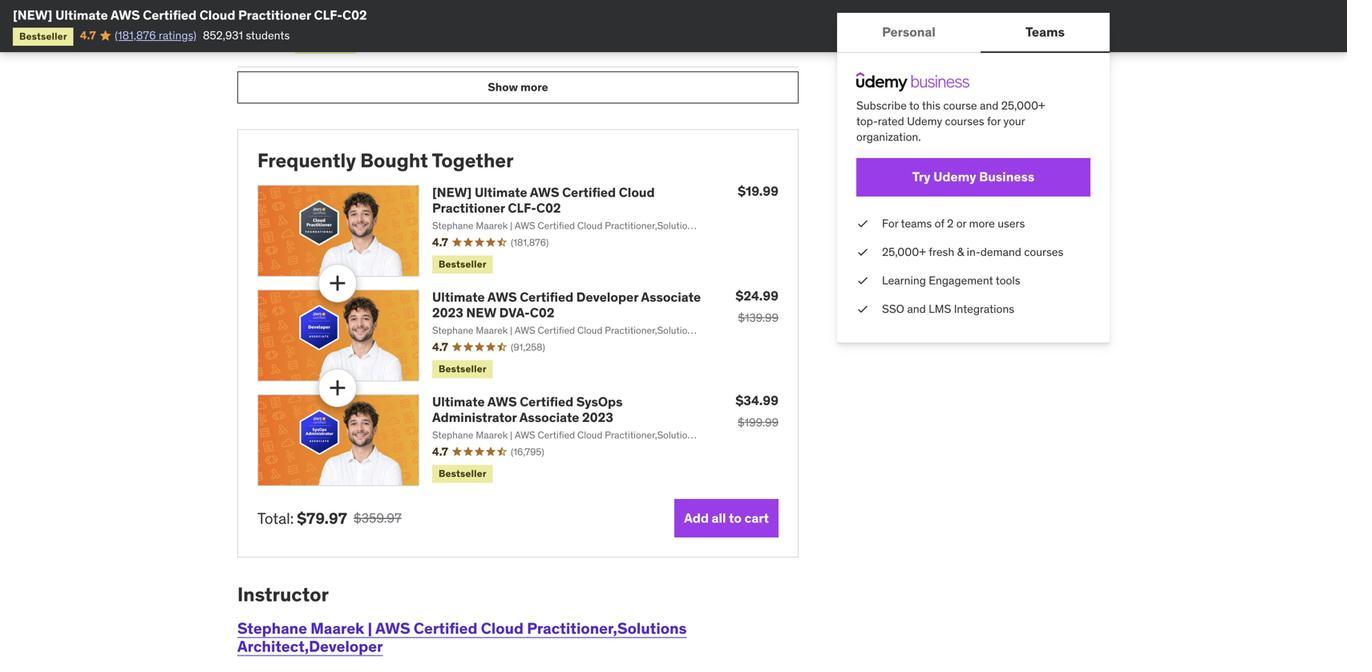 Task type: vqa. For each thing, say whether or not it's contained in the screenshot.
- inside the Angular & NodeJS - The MEAN Stack Guide [2023 Edition]
no



Task type: describe. For each thing, give the bounding box(es) containing it.
sysops
[[577, 394, 623, 410]]

dva-
[[500, 304, 530, 321]]

$199.99
[[738, 415, 779, 430]]

try udemy business
[[913, 169, 1035, 185]]

practitioner,solutions inside the ultimate aws certified sysops administrator associate 2023 stephane maarek | aws certified cloud practitioner,solutions architect,developer
[[605, 429, 698, 441]]

and inside subscribe to this course and 25,000+ top‑rated udemy courses for your organization.
[[980, 98, 999, 113]]

certified inside ultimate aws certified solutions architect professional 2023
[[383, 0, 437, 14]]

clf- for [new] ultimate aws certified cloud practitioner clf-c02
[[314, 7, 343, 23]]

bought
[[360, 148, 428, 172]]

xsmall image
[[857, 244, 870, 260]]

personal
[[883, 24, 936, 40]]

frequently
[[258, 148, 356, 172]]

bestseller for ultimate aws certified sysops administrator associate 2023
[[439, 467, 487, 480]]

users
[[998, 216, 1026, 230]]

updated 12/2023
[[454, 37, 543, 52]]

[new] for [new] ultimate aws certified cloud practitioner clf-c02
[[13, 7, 52, 23]]

add
[[684, 510, 709, 526]]

maarek inside the ultimate aws certified sysops administrator associate 2023 stephane maarek | aws certified cloud practitioner,solutions architect,developer
[[476, 429, 508, 441]]

total:
[[258, 509, 294, 528]]

subscribe
[[857, 98, 907, 113]]

professional
[[355, 13, 431, 30]]

clf- for [new] ultimate aws certified cloud practitioner clf-c02 stephane maarek | aws certified cloud practitioner,solutions architect,developer
[[508, 200, 537, 216]]

or
[[957, 216, 967, 230]]

associate inside the ultimate aws certified sysops administrator associate 2023 stephane maarek | aws certified cloud practitioner,solutions architect,developer
[[520, 409, 580, 426]]

add all to cart
[[684, 510, 769, 526]]

associate inside ultimate aws certified developer associate 2023 new dva-c02 stephane maarek | aws certified cloud practitioner,solutions architect,developer
[[641, 289, 701, 305]]

learning engagement tools
[[883, 273, 1021, 288]]

stephane maarek | aws certified cloud practitioner,solutions architect,developer
[[237, 619, 687, 656]]

[new] ultimate aws certified cloud practitioner clf-c02 link
[[432, 184, 655, 216]]

4.7 for ultimate aws certified developer associate 2023 new dva-c02
[[432, 340, 448, 354]]

2
[[948, 216, 954, 230]]

top‑rated
[[857, 114, 905, 128]]

frequently bought together
[[258, 148, 514, 172]]

lms
[[929, 302, 952, 316]]

ultimate for ultimate aws certified sysops administrator associate 2023 stephane maarek | aws certified cloud practitioner,solutions architect,developer
[[432, 394, 485, 410]]

updated
[[454, 37, 497, 52]]

| inside stephane maarek | aws certified cloud practitioner,solutions architect,developer
[[368, 619, 373, 638]]

$359.97
[[354, 510, 402, 526]]

| inside the ultimate aws certified sysops administrator associate 2023 stephane maarek | aws certified cloud practitioner,solutions architect,developer
[[510, 429, 513, 441]]

demand
[[981, 245, 1022, 259]]

business
[[980, 169, 1035, 185]]

developer
[[577, 289, 639, 305]]

2023 for ultimate aws certified sysops administrator associate 2023 stephane maarek | aws certified cloud practitioner,solutions architect,developer
[[583, 409, 614, 426]]

xsmall image for sso
[[857, 301, 870, 317]]

show more button
[[237, 71, 799, 103]]

new
[[467, 304, 497, 321]]

| inside [new] ultimate aws certified cloud practitioner clf-c02 stephane maarek | aws certified cloud practitioner,solutions architect,developer
[[510, 219, 513, 232]]

$19.99
[[738, 183, 779, 199]]

ultimate inside [new] ultimate aws certified cloud practitioner clf-c02 stephane maarek | aws certified cloud practitioner,solutions architect,developer
[[475, 184, 528, 201]]

4.7 for ultimate aws certified sysops administrator associate 2023
[[432, 444, 448, 459]]

stephane maarek | aws certified cloud practitioner,solutions architect,developer link
[[237, 619, 687, 656]]

1 horizontal spatial courses
[[1025, 245, 1064, 259]]

maarek inside stephane maarek | aws certified cloud practitioner,solutions architect,developer
[[311, 619, 364, 638]]

hours
[[414, 37, 445, 52]]

$24.99
[[736, 288, 779, 304]]

your
[[1004, 114, 1026, 128]]

ultimate aws certified developer associate 2023 new dva-c02 stephane maarek | aws certified cloud practitioner,solutions architect,developer
[[432, 289, 701, 350]]

teams
[[901, 216, 933, 230]]

teams button
[[981, 13, 1110, 51]]

$24.99 $139.99
[[736, 288, 779, 325]]

administrator
[[432, 409, 517, 426]]

this
[[923, 98, 941, 113]]

integrations
[[955, 302, 1015, 316]]

ratings)
[[159, 28, 197, 42]]

architect
[[295, 13, 352, 30]]

add all to cart button
[[675, 499, 779, 538]]

1 horizontal spatial more
[[970, 216, 996, 230]]

for teams of 2 or more users
[[883, 216, 1026, 230]]

practitioner,solutions inside stephane maarek | aws certified cloud practitioner,solutions architect,developer
[[527, 619, 687, 638]]

(181,876 ratings)
[[115, 28, 197, 42]]

organization.
[[857, 130, 922, 144]]

students
[[246, 28, 290, 42]]

stephane inside the ultimate aws certified sysops administrator associate 2023 stephane maarek | aws certified cloud practitioner,solutions architect,developer
[[432, 429, 474, 441]]

teams
[[1026, 24, 1065, 40]]

ultimate aws certified solutions architect professional 2023 link
[[295, 0, 547, 30]]

total: $79.97 $359.97
[[258, 509, 402, 528]]

course
[[944, 98, 978, 113]]

total
[[387, 37, 412, 52]]

c02 for [new] ultimate aws certified cloud practitioner clf-c02 stephane maarek | aws certified cloud practitioner,solutions architect,developer
[[537, 200, 561, 216]]

udemy inside subscribe to this course and 25,000+ top‑rated udemy courses for your organization.
[[907, 114, 943, 128]]

[new] for [new] ultimate aws certified cloud practitioner clf-c02 stephane maarek | aws certified cloud practitioner,solutions architect,developer
[[432, 184, 472, 201]]

subscribe to this course and 25,000+ top‑rated udemy courses for your organization.
[[857, 98, 1046, 144]]

(91,258)
[[511, 341, 546, 353]]

aws inside ultimate aws certified solutions architect professional 2023
[[351, 0, 380, 14]]

bestseller for ultimate aws certified developer associate 2023 new dva-c02
[[439, 363, 487, 375]]

certified inside stephane maarek | aws certified cloud practitioner,solutions architect,developer
[[414, 619, 478, 638]]

architect,developer inside stephane maarek | aws certified cloud practitioner,solutions architect,developer
[[237, 637, 383, 656]]

16795 reviews element
[[511, 445, 545, 459]]

stephane inside ultimate aws certified developer associate 2023 new dva-c02 stephane maarek | aws certified cloud practitioner,solutions architect,developer
[[432, 324, 474, 337]]

$34.99
[[736, 392, 779, 409]]

25,000+ fresh & in-demand courses
[[883, 245, 1064, 259]]



Task type: locate. For each thing, give the bounding box(es) containing it.
cloud inside the ultimate aws certified sysops administrator associate 2023 stephane maarek | aws certified cloud practitioner,solutions architect,developer
[[578, 429, 603, 441]]

0 vertical spatial clf-
[[314, 7, 343, 23]]

1 vertical spatial clf-
[[508, 200, 537, 216]]

3 xsmall image from the top
[[857, 301, 870, 317]]

852,931 students
[[203, 28, 290, 42]]

ultimate inside ultimate aws certified developer associate 2023 new dva-c02 stephane maarek | aws certified cloud practitioner,solutions architect,developer
[[432, 289, 485, 305]]

to
[[910, 98, 920, 113], [729, 510, 742, 526]]

1 vertical spatial xsmall image
[[857, 273, 870, 288]]

c02 up (181,876)
[[537, 200, 561, 216]]

architect,developer up new
[[432, 233, 518, 245]]

0 vertical spatial courses
[[946, 114, 985, 128]]

maarek inside [new] ultimate aws certified cloud practitioner clf-c02 stephane maarek | aws certified cloud practitioner,solutions architect,developer
[[476, 219, 508, 232]]

16.5 total hours
[[362, 37, 445, 52]]

c02
[[343, 7, 367, 23], [537, 200, 561, 216], [530, 304, 555, 321]]

practitioner for [new] ultimate aws certified cloud practitioner clf-c02
[[238, 7, 311, 23]]

(16,795)
[[511, 446, 545, 458]]

stephane down the administrator
[[432, 429, 474, 441]]

aws
[[351, 0, 380, 14], [111, 7, 140, 23], [530, 184, 560, 201], [515, 219, 536, 232], [488, 289, 517, 305], [515, 324, 536, 337], [488, 394, 517, 410], [515, 429, 536, 441], [376, 619, 411, 638]]

courses down course
[[946, 114, 985, 128]]

ultimate aws certified sysops administrator associate 2023 link
[[432, 394, 623, 426]]

| inside ultimate aws certified developer associate 2023 new dva-c02 stephane maarek | aws certified cloud practitioner,solutions architect,developer
[[510, 324, 513, 337]]

stephane down new
[[432, 324, 474, 337]]

16.5
[[362, 37, 384, 52]]

courses right demand
[[1025, 245, 1064, 259]]

1 vertical spatial [new]
[[432, 184, 472, 201]]

c02 up 16.5
[[343, 7, 367, 23]]

try udemy business link
[[857, 158, 1091, 196]]

0 vertical spatial [new]
[[13, 7, 52, 23]]

2 xsmall image from the top
[[857, 273, 870, 288]]

c02 inside ultimate aws certified developer associate 2023 new dva-c02 stephane maarek | aws certified cloud practitioner,solutions architect,developer
[[530, 304, 555, 321]]

0 horizontal spatial more
[[521, 80, 548, 94]]

tab list containing personal
[[838, 13, 1110, 53]]

maarek inside ultimate aws certified developer associate 2023 new dva-c02 stephane maarek | aws certified cloud practitioner,solutions architect,developer
[[476, 324, 508, 337]]

0 horizontal spatial and
[[908, 302, 926, 316]]

$79.97
[[297, 509, 347, 528]]

[new] ultimate aws certified cloud practitioner clf-c02
[[13, 7, 367, 23]]

ultimate for ultimate aws certified solutions architect professional 2023
[[295, 0, 348, 14]]

maarek down new
[[476, 324, 508, 337]]

0 horizontal spatial practitioner
[[238, 7, 311, 23]]

xsmall image for for
[[857, 216, 870, 231]]

ultimate aws certified solutions architect professional 2023
[[295, 0, 498, 30]]

0 vertical spatial to
[[910, 98, 920, 113]]

1 horizontal spatial clf-
[[508, 200, 537, 216]]

[new] ultimate aws certified cloud practitioner clf-c02 stephane maarek | aws certified cloud practitioner,solutions architect,developer
[[432, 184, 698, 245]]

xsmall image
[[857, 216, 870, 231], [857, 273, 870, 288], [857, 301, 870, 317]]

25,000+ inside subscribe to this course and 25,000+ top‑rated udemy courses for your organization.
[[1002, 98, 1046, 113]]

all
[[712, 510, 727, 526]]

maarek down [new] ultimate aws certified cloud practitioner clf-c02 link
[[476, 219, 508, 232]]

tools
[[996, 273, 1021, 288]]

and
[[980, 98, 999, 113], [908, 302, 926, 316]]

ultimate inside the ultimate aws certified sysops administrator associate 2023 stephane maarek | aws certified cloud practitioner,solutions architect,developer
[[432, 394, 485, 410]]

0 vertical spatial udemy
[[907, 114, 943, 128]]

ultimate inside ultimate aws certified solutions architect professional 2023
[[295, 0, 348, 14]]

c02 for [new] ultimate aws certified cloud practitioner clf-c02
[[343, 7, 367, 23]]

to inside button
[[729, 510, 742, 526]]

clf- left professional
[[314, 7, 343, 23]]

[new] inside [new] ultimate aws certified cloud practitioner clf-c02 stephane maarek | aws certified cloud practitioner,solutions architect,developer
[[432, 184, 472, 201]]

0 horizontal spatial associate
[[520, 409, 580, 426]]

1 horizontal spatial [new]
[[432, 184, 472, 201]]

25,000+ up your
[[1002, 98, 1046, 113]]

more right or
[[970, 216, 996, 230]]

practitioner,solutions inside ultimate aws certified developer associate 2023 new dva-c02 stephane maarek | aws certified cloud practitioner,solutions architect,developer
[[605, 324, 698, 337]]

1 xsmall image from the top
[[857, 216, 870, 231]]

solutions
[[440, 0, 498, 14]]

1 vertical spatial more
[[970, 216, 996, 230]]

bestseller
[[19, 30, 67, 42], [302, 38, 350, 51], [439, 258, 487, 270], [439, 363, 487, 375], [439, 467, 487, 480]]

stephane inside stephane maarek | aws certified cloud practitioner,solutions architect,developer
[[237, 619, 307, 638]]

2023 inside ultimate aws certified developer associate 2023 new dva-c02 stephane maarek | aws certified cloud practitioner,solutions architect,developer
[[432, 304, 464, 321]]

stephane down together
[[432, 219, 474, 232]]

udemy business image
[[857, 72, 970, 91]]

$34.99 $199.99
[[736, 392, 779, 430]]

12/2023
[[500, 37, 543, 52]]

architect,developer inside [new] ultimate aws certified cloud practitioner clf-c02 stephane maarek | aws certified cloud practitioner,solutions architect,developer
[[432, 233, 518, 245]]

0 vertical spatial associate
[[641, 289, 701, 305]]

maarek down 'instructor'
[[311, 619, 364, 638]]

2 vertical spatial xsmall image
[[857, 301, 870, 317]]

2023
[[434, 13, 465, 30], [432, 304, 464, 321], [583, 409, 614, 426]]

tab list
[[838, 13, 1110, 53]]

xsmall image down xsmall image
[[857, 273, 870, 288]]

0 vertical spatial practitioner
[[238, 7, 311, 23]]

to inside subscribe to this course and 25,000+ top‑rated udemy courses for your organization.
[[910, 98, 920, 113]]

xsmall image left sso
[[857, 301, 870, 317]]

0 horizontal spatial 25,000+
[[883, 245, 927, 259]]

2 vertical spatial c02
[[530, 304, 555, 321]]

associate up (16,795)
[[520, 409, 580, 426]]

1 vertical spatial to
[[729, 510, 742, 526]]

practitioner inside [new] ultimate aws certified cloud practitioner clf-c02 stephane maarek | aws certified cloud practitioner,solutions architect,developer
[[432, 200, 505, 216]]

2023 for ultimate aws certified solutions architect professional 2023
[[434, 13, 465, 30]]

in-
[[967, 245, 981, 259]]

0 vertical spatial c02
[[343, 7, 367, 23]]

&
[[958, 245, 965, 259]]

udemy down this
[[907, 114, 943, 128]]

0 horizontal spatial [new]
[[13, 7, 52, 23]]

practitioner down together
[[432, 200, 505, 216]]

1 horizontal spatial associate
[[641, 289, 701, 305]]

sso
[[883, 302, 905, 316]]

1 horizontal spatial to
[[910, 98, 920, 113]]

cloud
[[200, 7, 236, 23], [619, 184, 655, 201], [578, 219, 603, 232], [578, 324, 603, 337], [578, 429, 603, 441], [481, 619, 524, 638]]

stephane inside [new] ultimate aws certified cloud practitioner clf-c02 stephane maarek | aws certified cloud practitioner,solutions architect,developer
[[432, 219, 474, 232]]

practitioner up students at the left top
[[238, 7, 311, 23]]

stephane
[[432, 219, 474, 232], [432, 324, 474, 337], [432, 429, 474, 441], [237, 619, 307, 638]]

practitioner
[[238, 7, 311, 23], [432, 200, 505, 216]]

91258 reviews element
[[511, 340, 546, 354]]

practitioner,solutions
[[605, 219, 698, 232], [605, 324, 698, 337], [605, 429, 698, 441], [527, 619, 687, 638]]

together
[[432, 148, 514, 172]]

2 vertical spatial 2023
[[583, 409, 614, 426]]

0 vertical spatial more
[[521, 80, 548, 94]]

try
[[913, 169, 931, 185]]

architect,developer down 'instructor'
[[237, 637, 383, 656]]

learning
[[883, 273, 927, 288]]

xsmall image for learning
[[857, 273, 870, 288]]

sso and lms integrations
[[883, 302, 1015, 316]]

more inside button
[[521, 80, 548, 94]]

$139.99
[[738, 311, 779, 325]]

1 horizontal spatial practitioner
[[432, 200, 505, 216]]

for
[[988, 114, 1001, 128]]

cloud inside ultimate aws certified developer associate 2023 new dva-c02 stephane maarek | aws certified cloud practitioner,solutions architect,developer
[[578, 324, 603, 337]]

1 horizontal spatial and
[[980, 98, 999, 113]]

architect,developer inside the ultimate aws certified sysops administrator associate 2023 stephane maarek | aws certified cloud practitioner,solutions architect,developer
[[432, 442, 518, 455]]

for
[[883, 216, 899, 230]]

udemy
[[907, 114, 943, 128], [934, 169, 977, 185]]

1 horizontal spatial 25,000+
[[1002, 98, 1046, 113]]

to left this
[[910, 98, 920, 113]]

1 vertical spatial associate
[[520, 409, 580, 426]]

xsmall image left for
[[857, 216, 870, 231]]

to right all
[[729, 510, 742, 526]]

show more
[[488, 80, 548, 94]]

ultimate
[[295, 0, 348, 14], [55, 7, 108, 23], [475, 184, 528, 201], [432, 289, 485, 305], [432, 394, 485, 410]]

udemy right try
[[934, 169, 977, 185]]

4.7
[[80, 28, 96, 42], [432, 235, 448, 249], [432, 340, 448, 354], [432, 444, 448, 459]]

engagement
[[929, 273, 994, 288]]

aws inside stephane maarek | aws certified cloud practitioner,solutions architect,developer
[[376, 619, 411, 638]]

clf- inside [new] ultimate aws certified cloud practitioner clf-c02 stephane maarek | aws certified cloud practitioner,solutions architect,developer
[[508, 200, 537, 216]]

architect,developer down the administrator
[[432, 442, 518, 455]]

associate right developer
[[641, 289, 701, 305]]

(181,876
[[115, 28, 156, 42]]

maarek down the administrator
[[476, 429, 508, 441]]

bestseller for [new] ultimate aws certified cloud practitioner clf-c02
[[439, 258, 487, 270]]

2023 inside the ultimate aws certified sysops administrator associate 2023 stephane maarek | aws certified cloud practitioner,solutions architect,developer
[[583, 409, 614, 426]]

fresh
[[929, 245, 955, 259]]

and up the for
[[980, 98, 999, 113]]

4.7 for [new] ultimate aws certified cloud practitioner clf-c02
[[432, 235, 448, 249]]

0 vertical spatial xsmall image
[[857, 216, 870, 231]]

0 horizontal spatial clf-
[[314, 7, 343, 23]]

architect,developer
[[432, 233, 518, 245], [432, 338, 518, 350], [432, 442, 518, 455], [237, 637, 383, 656]]

852,931
[[203, 28, 243, 42]]

courses inside subscribe to this course and 25,000+ top‑rated udemy courses for your organization.
[[946, 114, 985, 128]]

181876 reviews element
[[511, 236, 549, 249]]

of
[[935, 216, 945, 230]]

practitioner,solutions inside [new] ultimate aws certified cloud practitioner clf-c02 stephane maarek | aws certified cloud practitioner,solutions architect,developer
[[605, 219, 698, 232]]

cloud inside stephane maarek | aws certified cloud practitioner,solutions architect,developer
[[481, 619, 524, 638]]

[new]
[[13, 7, 52, 23], [432, 184, 472, 201]]

1 vertical spatial courses
[[1025, 245, 1064, 259]]

0 vertical spatial and
[[980, 98, 999, 113]]

architect,developer down new
[[432, 338, 518, 350]]

ultimate for ultimate aws certified developer associate 2023 new dva-c02 stephane maarek | aws certified cloud practitioner,solutions architect,developer
[[432, 289, 485, 305]]

1 vertical spatial 2023
[[432, 304, 464, 321]]

cart
[[745, 510, 769, 526]]

25,000+ up learning
[[883, 245, 927, 259]]

show
[[488, 80, 518, 94]]

and right sso
[[908, 302, 926, 316]]

ultimate aws certified sysops administrator associate 2023 stephane maarek | aws certified cloud practitioner,solutions architect,developer
[[432, 394, 698, 455]]

clf- up (181,876)
[[508, 200, 537, 216]]

1 vertical spatial udemy
[[934, 169, 977, 185]]

2023 inside ultimate aws certified solutions architect professional 2023
[[434, 13, 465, 30]]

more right show
[[521, 80, 548, 94]]

25,000+
[[1002, 98, 1046, 113], [883, 245, 927, 259]]

associate
[[641, 289, 701, 305], [520, 409, 580, 426]]

c02 inside [new] ultimate aws certified cloud practitioner clf-c02 stephane maarek | aws certified cloud practitioner,solutions architect,developer
[[537, 200, 561, 216]]

1 vertical spatial practitioner
[[432, 200, 505, 216]]

stephane down 'instructor'
[[237, 619, 307, 638]]

personal button
[[838, 13, 981, 51]]

instructor
[[237, 583, 329, 607]]

courses
[[946, 114, 985, 128], [1025, 245, 1064, 259]]

practitioner for [new] ultimate aws certified cloud practitioner clf-c02 stephane maarek | aws certified cloud practitioner,solutions architect,developer
[[432, 200, 505, 216]]

more
[[521, 80, 548, 94], [970, 216, 996, 230]]

c02 up (91,258)
[[530, 304, 555, 321]]

architect,developer inside ultimate aws certified developer associate 2023 new dva-c02 stephane maarek | aws certified cloud practitioner,solutions architect,developer
[[432, 338, 518, 350]]

1 vertical spatial and
[[908, 302, 926, 316]]

ultimate aws certified developer associate 2023 new dva-c02 link
[[432, 289, 701, 321]]

0 vertical spatial 25,000+
[[1002, 98, 1046, 113]]

1 vertical spatial c02
[[537, 200, 561, 216]]

0 vertical spatial 2023
[[434, 13, 465, 30]]

(181,876)
[[511, 236, 549, 249]]

0 horizontal spatial courses
[[946, 114, 985, 128]]

1 vertical spatial 25,000+
[[883, 245, 927, 259]]

0 horizontal spatial to
[[729, 510, 742, 526]]



